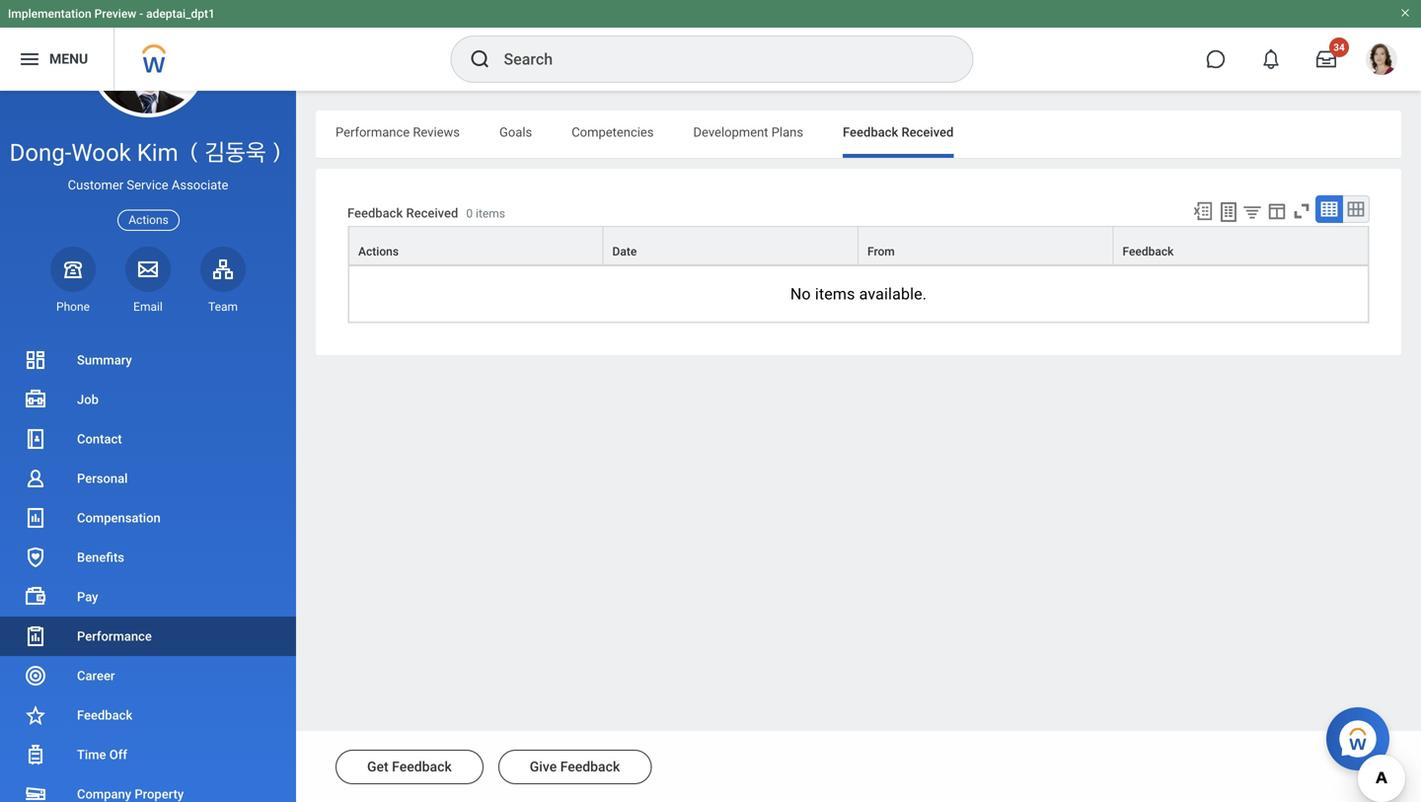 Task type: vqa. For each thing, say whether or not it's contained in the screenshot.
Job
yes



Task type: describe. For each thing, give the bounding box(es) containing it.
career image
[[24, 665, 47, 688]]

off
[[109, 748, 127, 763]]

phone image
[[59, 257, 87, 281]]

compensation
[[77, 511, 161, 526]]

adeptai_dpt1
[[146, 7, 215, 21]]

profile logan mcneil image
[[1367, 43, 1398, 79]]

performance for performance
[[77, 629, 152, 644]]

customer service associate
[[68, 178, 228, 193]]

navigation pane region
[[0, 0, 296, 803]]

goals
[[500, 125, 532, 140]]

career
[[77, 669, 115, 684]]

development
[[694, 125, 769, 140]]

give
[[530, 759, 557, 776]]

row containing actions
[[349, 226, 1370, 267]]

date
[[613, 245, 637, 259]]

pay image
[[24, 586, 47, 609]]

competencies
[[572, 125, 654, 140]]

from button
[[859, 227, 1113, 265]]

menu
[[49, 51, 88, 67]]

from
[[868, 245, 895, 259]]

development plans
[[694, 125, 804, 140]]

company property link
[[0, 775, 296, 803]]

search image
[[469, 47, 492, 71]]

time off link
[[0, 736, 296, 775]]

performance reviews
[[336, 125, 460, 140]]

get feedback
[[367, 759, 452, 776]]

performance for performance reviews
[[336, 125, 410, 140]]

no
[[791, 285, 811, 304]]

feedback inside 'popup button'
[[1123, 245, 1174, 259]]

pay link
[[0, 578, 296, 617]]

implementation preview -   adeptai_dpt1
[[8, 7, 215, 21]]

feedback image
[[24, 704, 47, 728]]

received for feedback received 0 items
[[406, 206, 459, 221]]

0
[[466, 207, 473, 221]]

job image
[[24, 388, 47, 412]]

performance link
[[0, 617, 296, 657]]

34 button
[[1305, 38, 1350, 81]]

career link
[[0, 657, 296, 696]]

feedback inside list
[[77, 708, 133, 723]]

implementation
[[8, 7, 92, 21]]

justify image
[[18, 47, 41, 71]]

company property
[[77, 787, 184, 802]]

give feedback
[[530, 759, 620, 776]]

contact link
[[0, 420, 296, 459]]

contact
[[77, 432, 122, 447]]

associate
[[172, 178, 228, 193]]

menu button
[[0, 28, 114, 91]]

company
[[77, 787, 131, 802]]

team link
[[200, 247, 246, 315]]

time off image
[[24, 744, 47, 767]]

time
[[77, 748, 106, 763]]

dong-
[[9, 139, 71, 167]]

service
[[127, 178, 169, 193]]

click to view/edit grid preferences image
[[1267, 200, 1289, 222]]

kim
[[137, 139, 178, 167]]

0 horizontal spatial actions button
[[118, 210, 180, 231]]

time off
[[77, 748, 127, 763]]

summary image
[[24, 349, 47, 372]]

available.
[[860, 285, 927, 304]]

wook
[[71, 139, 131, 167]]

benefits
[[77, 551, 124, 565]]

personal image
[[24, 467, 47, 491]]

personal
[[77, 472, 128, 486]]

job link
[[0, 380, 296, 420]]

benefits image
[[24, 546, 47, 570]]

view team image
[[211, 257, 235, 281]]

email
[[133, 300, 163, 314]]

phone
[[56, 300, 90, 314]]

tab list containing performance reviews
[[316, 111, 1402, 158]]

phone button
[[50, 247, 96, 315]]



Task type: locate. For each thing, give the bounding box(es) containing it.
34
[[1334, 41, 1346, 53]]

export to excel image
[[1193, 200, 1215, 222]]

0 horizontal spatial actions
[[129, 213, 169, 227]]

fullscreen image
[[1292, 200, 1313, 222]]

actions inside row
[[358, 245, 399, 259]]

menu banner
[[0, 0, 1422, 91]]

customer
[[68, 178, 124, 193]]

reviews
[[413, 125, 460, 140]]

plans
[[772, 125, 804, 140]]

performance inside navigation pane region
[[77, 629, 152, 644]]

team
[[208, 300, 238, 314]]

inbox large image
[[1317, 49, 1337, 69]]

（김동욱）
[[184, 139, 287, 167]]

compensation link
[[0, 499, 296, 538]]

date button
[[604, 227, 858, 265]]

0 vertical spatial received
[[902, 125, 954, 140]]

feedback button
[[1114, 227, 1369, 265]]

compensation image
[[24, 507, 47, 530]]

received
[[902, 125, 954, 140], [406, 206, 459, 221]]

summary
[[77, 353, 132, 368]]

actions button down 0
[[350, 227, 603, 265]]

list
[[0, 341, 296, 803]]

toolbar
[[1184, 196, 1371, 226]]

1 vertical spatial received
[[406, 206, 459, 221]]

-
[[139, 7, 143, 21]]

1 vertical spatial items
[[815, 285, 856, 304]]

1 horizontal spatial items
[[815, 285, 856, 304]]

1 vertical spatial performance
[[77, 629, 152, 644]]

pay
[[77, 590, 98, 605]]

performance left reviews at the left of page
[[336, 125, 410, 140]]

received for feedback received
[[902, 125, 954, 140]]

row
[[349, 226, 1370, 267]]

1 horizontal spatial received
[[902, 125, 954, 140]]

give feedback button
[[498, 750, 652, 785]]

list containing summary
[[0, 341, 296, 803]]

0 vertical spatial items
[[476, 207, 506, 221]]

team dong-wook kim （김동욱） element
[[200, 299, 246, 315]]

select to filter grid data image
[[1242, 201, 1264, 222]]

dong-wook kim （김동욱）
[[9, 139, 287, 167]]

actions down feedback received 0 items
[[358, 245, 399, 259]]

feedback link
[[0, 696, 296, 736]]

actions button down customer service associate on the left of page
[[118, 210, 180, 231]]

0 horizontal spatial items
[[476, 207, 506, 221]]

items right 0
[[476, 207, 506, 221]]

notifications large image
[[1262, 49, 1282, 69]]

get
[[367, 759, 389, 776]]

performance image
[[24, 625, 47, 649]]

0 vertical spatial performance
[[336, 125, 410, 140]]

property
[[135, 787, 184, 802]]

actions
[[129, 213, 169, 227], [358, 245, 399, 259]]

feedback received
[[843, 125, 954, 140]]

preview
[[94, 7, 136, 21]]

0 horizontal spatial received
[[406, 206, 459, 221]]

actions inside navigation pane region
[[129, 213, 169, 227]]

items right no
[[815, 285, 856, 304]]

benefits link
[[0, 538, 296, 578]]

1 vertical spatial actions
[[358, 245, 399, 259]]

close environment banner image
[[1400, 7, 1412, 19]]

1 horizontal spatial actions
[[358, 245, 399, 259]]

email button
[[125, 247, 171, 315]]

summary link
[[0, 341, 296, 380]]

contact image
[[24, 428, 47, 451]]

no items available.
[[791, 285, 927, 304]]

0 vertical spatial actions
[[129, 213, 169, 227]]

get feedback button
[[336, 750, 484, 785]]

job
[[77, 393, 99, 407]]

performance
[[336, 125, 410, 140], [77, 629, 152, 644]]

performance up the career
[[77, 629, 152, 644]]

items inside feedback received 0 items
[[476, 207, 506, 221]]

table image
[[1320, 199, 1340, 219]]

phone dong-wook kim （김동욱） element
[[50, 299, 96, 315]]

1 horizontal spatial performance
[[336, 125, 410, 140]]

expand table image
[[1347, 199, 1367, 219]]

1 horizontal spatial actions button
[[350, 227, 603, 265]]

company property image
[[24, 783, 47, 803]]

0 horizontal spatial performance
[[77, 629, 152, 644]]

actions button
[[118, 210, 180, 231], [350, 227, 603, 265]]

actions down customer service associate on the left of page
[[129, 213, 169, 227]]

tab list
[[316, 111, 1402, 158]]

email dong-wook kim （김동욱） element
[[125, 299, 171, 315]]

feedback
[[843, 125, 899, 140], [348, 206, 403, 221], [1123, 245, 1174, 259], [77, 708, 133, 723], [392, 759, 452, 776], [561, 759, 620, 776]]

mail image
[[136, 257, 160, 281]]

feedback inside tab list
[[843, 125, 899, 140]]

Search Workday  search field
[[504, 38, 933, 81]]

personal link
[[0, 459, 296, 499]]

items
[[476, 207, 506, 221], [815, 285, 856, 304]]

feedback received 0 items
[[348, 206, 506, 221]]

export to worksheets image
[[1218, 200, 1241, 224]]



